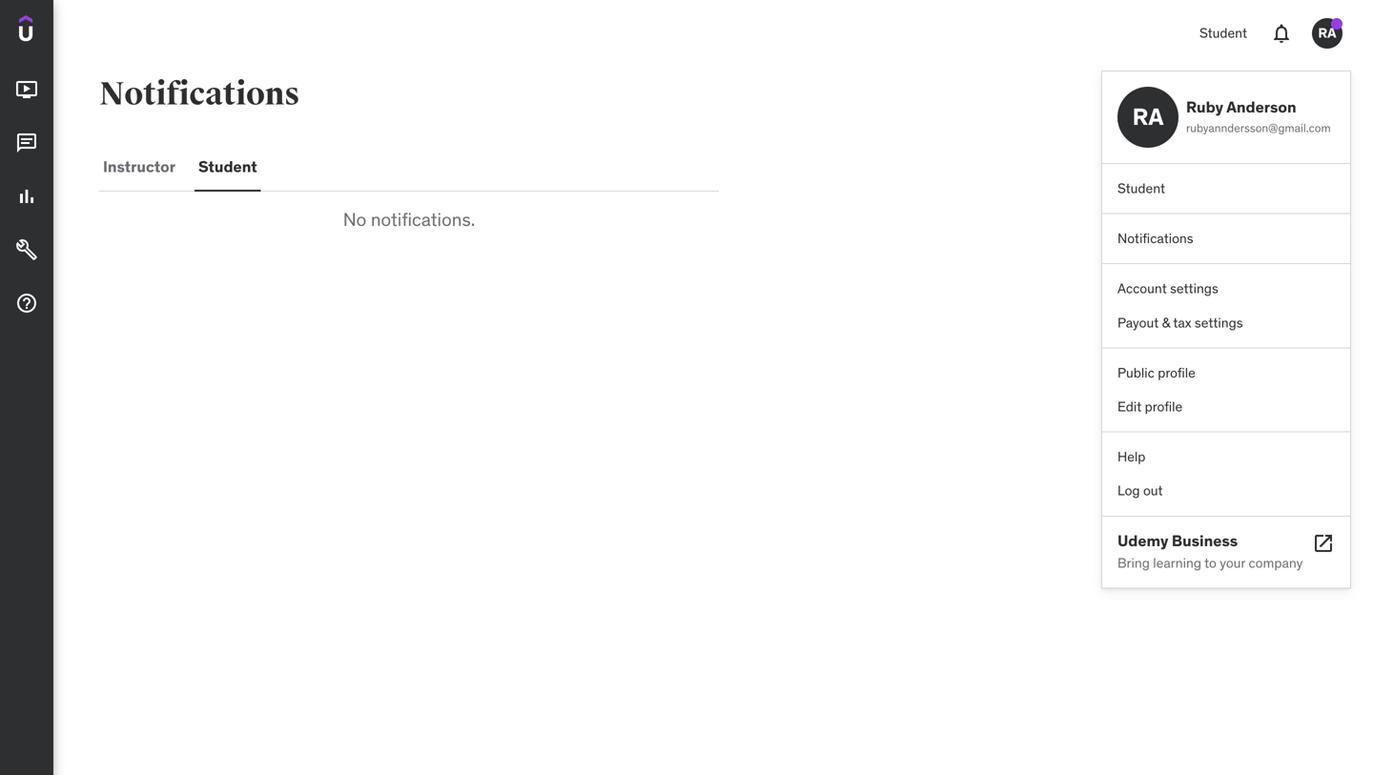 Task type: describe. For each thing, give the bounding box(es) containing it.
student for student button
[[198, 157, 257, 176]]

notifications.
[[371, 208, 475, 231]]

student button
[[195, 144, 261, 190]]

student for student link to the bottom
[[1118, 180, 1165, 197]]

0 vertical spatial student link
[[1188, 10, 1259, 56]]

payout & tax settings link
[[1103, 306, 1350, 340]]

edit
[[1118, 398, 1142, 415]]

learning
[[1153, 555, 1202, 572]]

udemy
[[1118, 531, 1169, 551]]

no
[[343, 208, 366, 231]]

log out link
[[1103, 474, 1350, 508]]

rubyanndersson@gmail.com
[[1186, 121, 1331, 136]]

log out
[[1118, 482, 1163, 499]]

settings inside the account settings link
[[1170, 280, 1219, 297]]

account settings link
[[1103, 272, 1350, 306]]

to
[[1205, 555, 1217, 572]]

0 vertical spatial ra
[[1318, 24, 1337, 42]]

1 vertical spatial notifications
[[1118, 230, 1194, 247]]

1 medium image from the top
[[15, 78, 38, 101]]

udemy business bring learning to your company
[[1118, 531, 1303, 572]]

public
[[1118, 364, 1155, 381]]

2 medium image from the top
[[15, 132, 38, 155]]

1 horizontal spatial medium image
[[1312, 532, 1335, 555]]

account settings
[[1118, 280, 1219, 297]]

student for topmost student link
[[1200, 25, 1247, 42]]

settings inside payout & tax settings link
[[1195, 314, 1243, 331]]

&
[[1162, 314, 1170, 331]]

0 horizontal spatial notifications
[[99, 74, 300, 114]]

tax
[[1173, 314, 1192, 331]]

public profile link
[[1103, 356, 1350, 390]]

profile for edit profile
[[1145, 398, 1183, 415]]



Task type: locate. For each thing, give the bounding box(es) containing it.
your
[[1220, 555, 1246, 572]]

0 vertical spatial notifications
[[99, 74, 300, 114]]

instructor
[[103, 157, 175, 176]]

no notifications.
[[343, 208, 475, 231]]

1 horizontal spatial student
[[1118, 180, 1165, 197]]

payout & tax settings
[[1118, 314, 1243, 331]]

0 vertical spatial student
[[1200, 25, 1247, 42]]

1 horizontal spatial notifications
[[1118, 230, 1194, 247]]

student link up notifications link in the right top of the page
[[1103, 172, 1350, 206]]

1 vertical spatial medium image
[[1312, 532, 1335, 555]]

notifications link
[[1103, 222, 1350, 256]]

notifications
[[99, 74, 300, 114], [1118, 230, 1194, 247]]

company
[[1249, 555, 1303, 572]]

ra link
[[1305, 10, 1350, 56]]

1 horizontal spatial ra
[[1318, 24, 1337, 42]]

udemy image
[[19, 15, 106, 48]]

log
[[1118, 482, 1140, 499]]

edit profile
[[1118, 398, 1183, 415]]

notifications up student button
[[99, 74, 300, 114]]

1 vertical spatial settings
[[1195, 314, 1243, 331]]

profile right public at right
[[1158, 364, 1196, 381]]

student
[[1200, 25, 1247, 42], [198, 157, 257, 176], [1118, 180, 1165, 197]]

business
[[1172, 531, 1238, 551]]

out
[[1143, 482, 1163, 499]]

profile
[[1158, 364, 1196, 381], [1145, 398, 1183, 415]]

profile for public profile
[[1158, 364, 1196, 381]]

instructor button
[[99, 144, 179, 190]]

anderson
[[1227, 97, 1297, 117]]

student link
[[1188, 10, 1259, 56], [1103, 172, 1350, 206]]

1 vertical spatial student link
[[1103, 172, 1350, 206]]

account
[[1118, 280, 1167, 297]]

medium image
[[15, 78, 38, 101], [15, 132, 38, 155], [15, 239, 38, 261], [15, 292, 38, 315]]

ruby
[[1186, 97, 1224, 117]]

1 vertical spatial profile
[[1145, 398, 1183, 415]]

0 vertical spatial medium image
[[15, 185, 38, 208]]

0 vertical spatial settings
[[1170, 280, 1219, 297]]

0 horizontal spatial medium image
[[15, 185, 38, 208]]

help link
[[1103, 440, 1350, 474]]

profile right the edit
[[1145, 398, 1183, 415]]

settings up the tax on the top of page
[[1170, 280, 1219, 297]]

student inside button
[[198, 157, 257, 176]]

medium image
[[15, 185, 38, 208], [1312, 532, 1335, 555]]

2 horizontal spatial student
[[1200, 25, 1247, 42]]

notifications up account settings
[[1118, 230, 1194, 247]]

0 vertical spatial profile
[[1158, 364, 1196, 381]]

public profile
[[1118, 364, 1196, 381]]

ruby anderson rubyanndersson@gmail.com
[[1186, 97, 1331, 136]]

1 vertical spatial ra
[[1133, 103, 1164, 131]]

you have alerts image
[[1331, 18, 1343, 30]]

help
[[1118, 448, 1146, 465]]

bring
[[1118, 555, 1150, 572]]

3 medium image from the top
[[15, 239, 38, 261]]

1 vertical spatial student
[[198, 157, 257, 176]]

2 vertical spatial student
[[1118, 180, 1165, 197]]

0 horizontal spatial student
[[198, 157, 257, 176]]

4 medium image from the top
[[15, 292, 38, 315]]

0 horizontal spatial ra
[[1133, 103, 1164, 131]]

ra
[[1318, 24, 1337, 42], [1133, 103, 1164, 131]]

settings down the account settings link
[[1195, 314, 1243, 331]]

payout
[[1118, 314, 1159, 331]]

settings
[[1170, 280, 1219, 297], [1195, 314, 1243, 331]]

student link up 'ruby'
[[1188, 10, 1259, 56]]

edit profile link
[[1103, 390, 1350, 424]]



Task type: vqa. For each thing, say whether or not it's contained in the screenshot.
xsmall icon
no



